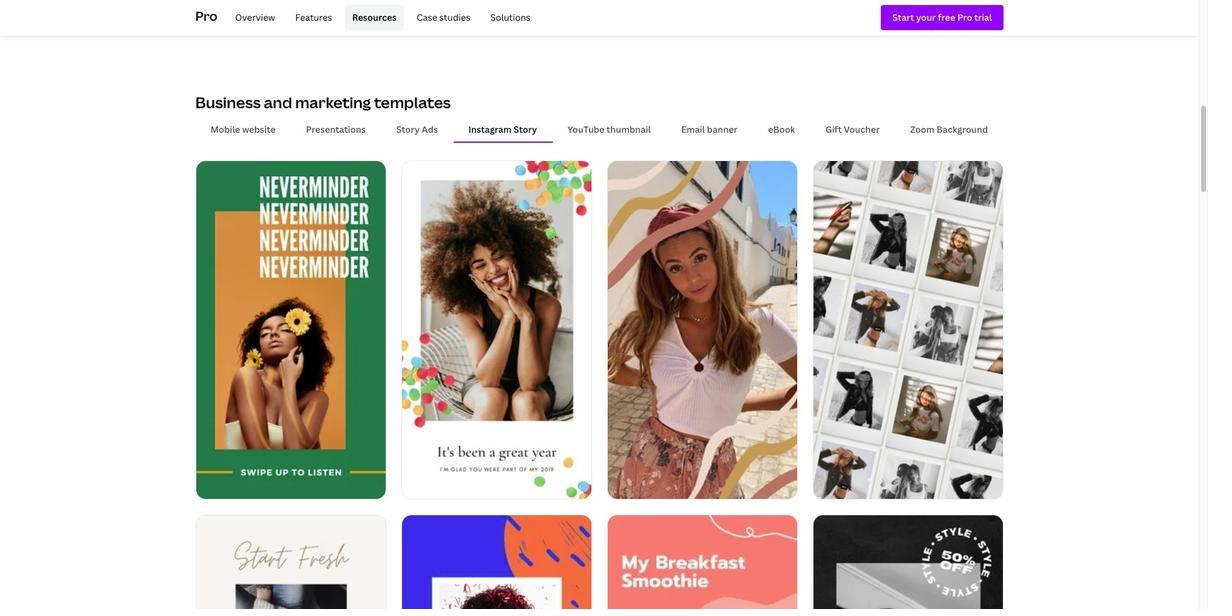 Task type: vqa. For each thing, say whether or not it's contained in the screenshot.
"Restaurant" at the left of the page
yes



Task type: describe. For each thing, give the bounding box(es) containing it.
gift voucher
[[826, 123, 880, 135]]

resources link
[[345, 5, 404, 30]]

pro
[[195, 7, 218, 24]]

zoom background button
[[895, 117, 1004, 142]]

overview
[[235, 11, 275, 23]]

instagram story button
[[453, 117, 553, 142]]

gift
[[826, 123, 842, 135]]

background
[[937, 123, 988, 135]]

case studies link
[[409, 5, 478, 30]]

features
[[295, 11, 332, 23]]

presentations button
[[291, 117, 381, 142]]

studies
[[440, 11, 470, 23]]

ebook
[[768, 123, 795, 135]]

mobile website button
[[195, 117, 291, 142]]

wellness
[[195, 14, 239, 28]]

mobile
[[211, 123, 240, 135]]

ebook button
[[753, 117, 811, 142]]

2 story from the left
[[514, 123, 537, 135]]

zoom background
[[911, 123, 988, 135]]

1 story from the left
[[396, 123, 420, 135]]

instagram story
[[469, 123, 537, 135]]

and
[[264, 92, 292, 113]]

voucher
[[844, 123, 880, 135]]

zoom
[[911, 123, 935, 135]]

wellness toolkit link
[[195, 0, 386, 32]]

instagram
[[469, 123, 512, 135]]

pro element
[[195, 0, 1004, 35]]

business and marketing templates
[[195, 92, 451, 113]]

toolkit for restaurant toolkit
[[458, 14, 490, 28]]

marketing
[[295, 92, 371, 113]]

gift voucher button
[[811, 117, 895, 142]]

toolkit for wellness toolkit
[[241, 14, 273, 28]]

overview link
[[228, 5, 283, 30]]

presentations
[[306, 123, 366, 135]]

musician toolkit
[[813, 14, 891, 28]]



Task type: locate. For each thing, give the bounding box(es) containing it.
business
[[195, 92, 261, 113]]

menu bar inside pro element
[[223, 5, 538, 30]]

2 toolkit from the left
[[458, 14, 490, 28]]

1 horizontal spatial toolkit
[[458, 14, 490, 28]]

3 toolkit from the left
[[859, 14, 891, 28]]

story ads button
[[381, 117, 453, 142]]

wellness toolkit
[[195, 14, 273, 28]]

solutions
[[491, 11, 531, 23]]

restaurant
[[401, 14, 455, 28]]

resources
[[352, 11, 397, 23]]

story ads
[[396, 123, 438, 135]]

email banner button
[[666, 117, 753, 142]]

0 horizontal spatial story
[[396, 123, 420, 135]]

toolkit
[[241, 14, 273, 28], [458, 14, 490, 28], [859, 14, 891, 28]]

start your free pro trial image
[[893, 11, 992, 25]]

1 toolkit from the left
[[241, 14, 273, 28]]

menu bar containing overview
[[223, 5, 538, 30]]

1 horizontal spatial story
[[514, 123, 537, 135]]

thumbnail
[[607, 123, 651, 135]]

2 horizontal spatial toolkit
[[859, 14, 891, 28]]

templates
[[374, 92, 451, 113]]

youtube thumbnail
[[568, 123, 651, 135]]

mobile website
[[211, 123, 276, 135]]

story left ads
[[396, 123, 420, 135]]

story
[[396, 123, 420, 135], [514, 123, 537, 135]]

0 horizontal spatial toolkit
[[241, 14, 273, 28]]

musician toolkit link
[[813, 0, 1004, 32]]

case
[[417, 11, 437, 23]]

ads
[[422, 123, 438, 135]]

email banner
[[682, 123, 738, 135]]

restaurant toolkit
[[401, 14, 490, 28]]

features link
[[288, 5, 340, 30]]

website
[[242, 123, 276, 135]]

youtube thumbnail button
[[553, 117, 666, 142]]

story right instagram
[[514, 123, 537, 135]]

solutions link
[[483, 5, 538, 30]]

banner
[[707, 123, 738, 135]]

youtube
[[568, 123, 605, 135]]

musician
[[813, 14, 857, 28]]

toolkit for musician toolkit
[[859, 14, 891, 28]]

email
[[682, 123, 705, 135]]

case studies
[[417, 11, 470, 23]]

restaurant toolkit link
[[401, 0, 592, 32]]

menu bar
[[223, 5, 538, 30]]



